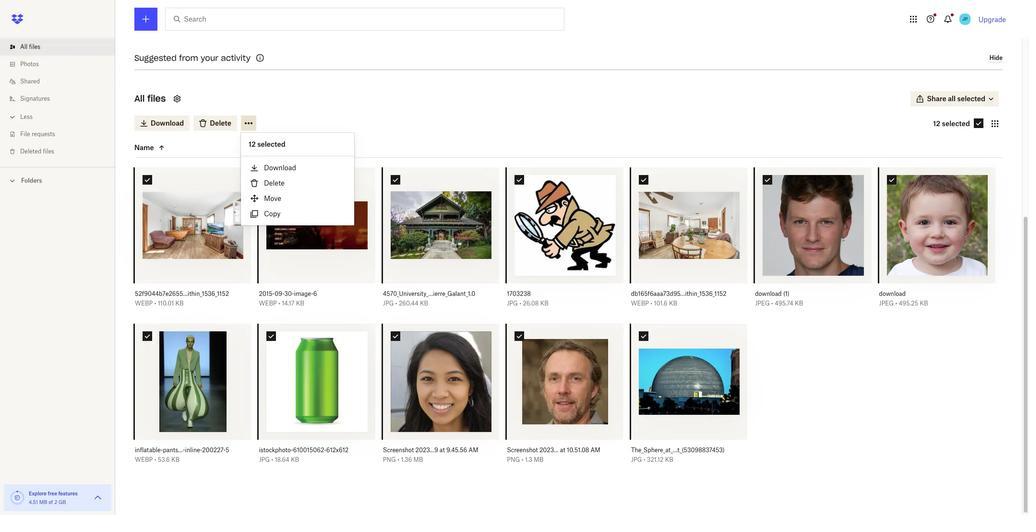 Task type: describe. For each thing, give the bounding box(es) containing it.
0 horizontal spatial 12 selected
[[249, 140, 286, 148]]

shared
[[20, 78, 40, 85]]

image-
[[294, 290, 314, 298]]

folders button
[[0, 173, 115, 188]]

file, db165f6aaa73d95c9004256537e7037b-uncropped_scaled_within_1536_1152.webp row
[[631, 167, 748, 314]]

4570_university_…ierre_galant_1.0 jpg • 260.44 kb
[[383, 290, 476, 307]]

52f9044b7e2655…ithin_1536_1152 button
[[135, 290, 230, 298]]

delete
[[264, 179, 285, 187]]

less image
[[8, 112, 17, 122]]

file, screenshot 2023-11-13 at 10.51.08 am.png row
[[507, 324, 624, 471]]

1 vertical spatial selected
[[257, 140, 286, 148]]

screenshot for 1.36
[[383, 447, 414, 454]]

52f9044b7e2655…ithin_1536_1152 webp • 110.01 kb
[[135, 290, 229, 307]]

• inside istockphoto-610015062-612x612 jpg • 18.64 kb
[[271, 457, 273, 464]]

kb inside db165f6aaa73d95…ithin_1536_1152 webp • 101.6 kb
[[669, 300, 678, 307]]

0 vertical spatial selected
[[942, 120, 970, 128]]

2015-
[[259, 290, 275, 298]]

1703238 button
[[507, 290, 602, 298]]

09-
[[275, 290, 284, 298]]

260.44
[[399, 300, 419, 307]]

0 horizontal spatial 12
[[249, 140, 256, 148]]

webp inside inflatable-pants…-inline-200227-5 webp • 53.6 kb
[[135, 457, 153, 464]]

file
[[20, 131, 30, 138]]

screenshot 2023…9 at 9.45.56 am button
[[383, 447, 479, 455]]

upgrade link
[[979, 15, 1006, 23]]

2023…9
[[416, 447, 438, 454]]

istockphoto-610015062-612x612 button
[[259, 447, 354, 455]]

jpg for jpg • 26.08 kb
[[507, 300, 518, 307]]

screenshot 2023… at 10.51.08 am png • 1.3 mb
[[507, 447, 601, 464]]

jpeg inside the download jpeg • 495.25 kb
[[879, 300, 894, 307]]

9.45.56
[[447, 447, 467, 454]]

10.51.08
[[567, 447, 589, 454]]

file, inflatable-pants-today-inline-200227-5.webp row
[[135, 324, 251, 471]]

webp inside 52f9044b7e2655…ithin_1536_1152 webp • 110.01 kb
[[135, 300, 153, 307]]

52f9044b7e2655…ithin_1536_1152
[[135, 290, 229, 298]]

file, 4570_university_ave____pierre_galant_1.0.jpg row
[[383, 167, 500, 314]]

screenshot 2023… at 10.51.08 am button
[[507, 447, 602, 455]]

from
[[179, 53, 198, 63]]

upgrade
[[979, 15, 1006, 23]]

1.3
[[525, 457, 533, 464]]

features
[[58, 491, 78, 497]]

file, 2015-09-30-image-6.webp row
[[259, 167, 375, 314]]

1.36
[[401, 457, 412, 464]]

quota usage element
[[10, 491, 25, 506]]

the_sphere_at_…t_(53098837453) button
[[631, 447, 727, 455]]

mb inside explore free features 4.51 mb of 2 gb
[[39, 500, 47, 506]]

101.6
[[654, 300, 668, 307]]

png for png • 1.36 mb
[[383, 457, 396, 464]]

inflatable-pants…-inline-200227-5 webp • 53.6 kb
[[135, 447, 229, 464]]

png for png • 1.3 mb
[[507, 457, 520, 464]]

am for screenshot 2023…9 at 9.45.56 am
[[469, 447, 479, 454]]

the_sphere_at_…t_(53098837453) jpg • 321.12 kb
[[631, 447, 725, 464]]

kb inside 4570_university_…ierre_galant_1.0 jpg • 260.44 kb
[[420, 300, 428, 307]]

18.64
[[275, 457, 289, 464]]

kb inside 1703238 jpg • 26.08 kb
[[541, 300, 549, 307]]

pants…-
[[163, 447, 185, 454]]

1703238
[[507, 290, 531, 298]]

of
[[49, 500, 53, 506]]

download menu item
[[241, 160, 354, 176]]

signatures
[[20, 95, 50, 102]]

gb
[[59, 500, 66, 506]]

deleted
[[20, 148, 41, 155]]

inflatable-
[[135, 447, 163, 454]]

0 vertical spatial 12
[[934, 120, 941, 128]]

download jpeg • 495.25 kb
[[879, 290, 929, 307]]

explore free features 4.51 mb of 2 gb
[[29, 491, 78, 506]]

signatures link
[[8, 90, 115, 108]]

download (1) button
[[755, 290, 851, 298]]

14.17
[[282, 300, 295, 307]]

2015-09-30-image-6 button
[[259, 290, 354, 298]]

inflatable-pants…-inline-200227-5 button
[[135, 447, 230, 455]]

1 vertical spatial all
[[134, 93, 145, 104]]

download (1) jpeg • 495.74 kb
[[755, 290, 804, 307]]

download for •
[[879, 290, 906, 298]]

file, istockphoto-610015062-612x612.jpg row
[[259, 324, 375, 471]]

the_sphere_at_…t_(53098837453)
[[631, 447, 725, 454]]

30-
[[284, 290, 294, 298]]

• inside inflatable-pants…-inline-200227-5 webp • 53.6 kb
[[154, 457, 156, 464]]

1 vertical spatial files
[[147, 93, 166, 104]]

at for 9.45.56
[[440, 447, 445, 454]]

istockphoto-
[[259, 447, 293, 454]]

610015062-
[[293, 447, 326, 454]]

inline-
[[185, 447, 202, 454]]

file requests link
[[8, 126, 115, 143]]



Task type: locate. For each thing, give the bounding box(es) containing it.
move menu item
[[241, 191, 354, 206]]

200227-
[[202, 447, 226, 454]]

free
[[48, 491, 57, 497]]

mb inside the screenshot 2023… at 10.51.08 am png • 1.3 mb
[[534, 457, 544, 464]]

kb
[[176, 300, 184, 307], [296, 300, 304, 307], [420, 300, 428, 307], [541, 300, 549, 307], [669, 300, 678, 307], [795, 300, 804, 307], [920, 300, 929, 307], [171, 457, 180, 464], [291, 457, 299, 464], [665, 457, 674, 464]]

0 vertical spatial 12 selected
[[934, 120, 970, 128]]

deleted files link
[[8, 143, 115, 160]]

kb right 26.08
[[541, 300, 549, 307]]

kb down the_sphere_at_…t_(53098837453)
[[665, 457, 674, 464]]

495.25
[[899, 300, 919, 307]]

download up 495.25
[[879, 290, 906, 298]]

file, 1703238.jpg row
[[507, 167, 624, 314]]

• left 1.36
[[398, 457, 400, 464]]

name
[[134, 144, 154, 152]]

all up photos
[[20, 43, 28, 50]]

4570_university_…ierre_galant_1.0 button
[[383, 290, 478, 298]]

0 horizontal spatial download
[[755, 290, 782, 298]]

1 dropbox link from the left
[[168, 46, 191, 55]]

• left 321.12
[[644, 457, 646, 464]]

• left 110.01
[[154, 300, 156, 307]]

shared link
[[8, 73, 115, 90]]

0 horizontal spatial png
[[383, 457, 396, 464]]

download left (1)
[[755, 290, 782, 298]]

• left 495.25
[[896, 300, 898, 307]]

2 horizontal spatial files
[[147, 93, 166, 104]]

screenshot inside the screenshot 2023… at 10.51.08 am png • 1.3 mb
[[507, 447, 538, 454]]

screenshot for 1.3
[[507, 447, 538, 454]]

1 horizontal spatial dropbox link
[[248, 46, 272, 55]]

• down 1703238
[[520, 300, 522, 307]]

jpg down 1703238
[[507, 300, 518, 307]]

photos link
[[8, 56, 115, 73]]

• inside 2015-09-30-image-6 webp • 14.17 kb
[[278, 300, 280, 307]]

at right 2023…
[[560, 447, 566, 454]]

download inside download (1) jpeg • 495.74 kb
[[755, 290, 782, 298]]

am for screenshot 2023… at 10.51.08 am
[[591, 447, 601, 454]]

mb for png • 1.3 mb
[[534, 457, 544, 464]]

kb down db165f6aaa73d95…ithin_1536_1152 button
[[669, 300, 678, 307]]

file, download (1).jpeg row
[[755, 167, 872, 314]]

kb down 52f9044b7e2655…ithin_1536_1152 'button'
[[176, 300, 184, 307]]

kb inside inflatable-pants…-inline-200227-5 webp • 53.6 kb
[[171, 457, 180, 464]]

321.12
[[647, 457, 664, 464]]

kb inside download (1) jpeg • 495.74 kb
[[795, 300, 804, 307]]

jpg inside istockphoto-610015062-612x612 jpg • 18.64 kb
[[259, 457, 270, 464]]

1 horizontal spatial selected
[[942, 120, 970, 128]]

list
[[0, 33, 115, 167]]

db165f6aaa73d95…ithin_1536_1152 webp • 101.6 kb
[[631, 290, 727, 307]]

mb for png • 1.36 mb
[[414, 457, 423, 464]]

53.6
[[158, 457, 170, 464]]

files up photos
[[29, 43, 40, 50]]

webp down the inflatable-
[[135, 457, 153, 464]]

am
[[469, 447, 479, 454], [591, 447, 601, 454]]

0 horizontal spatial am
[[469, 447, 479, 454]]

1 horizontal spatial files
[[43, 148, 54, 155]]

2 download from the left
[[879, 290, 906, 298]]

• left 53.6
[[154, 457, 156, 464]]

kb inside 52f9044b7e2655…ithin_1536_1152 webp • 110.01 kb
[[176, 300, 184, 307]]

file, 52f9044b7e2655d26eb85c0b2abdc392-uncropped_scaled_within_1536_1152.webp row
[[135, 167, 251, 314]]

kb down pants…-
[[171, 457, 180, 464]]

webp inside 2015-09-30-image-6 webp • 14.17 kb
[[259, 300, 277, 307]]

1 vertical spatial 12
[[249, 140, 256, 148]]

webp inside db165f6aaa73d95…ithin_1536_1152 webp • 101.6 kb
[[631, 300, 649, 307]]

webp
[[135, 300, 153, 307], [259, 300, 277, 307], [631, 300, 649, 307], [135, 457, 153, 464]]

0 vertical spatial all
[[20, 43, 28, 50]]

download button
[[879, 290, 975, 298]]

0 horizontal spatial dropbox link
[[168, 46, 191, 55]]

kb inside istockphoto-610015062-612x612 jpg • 18.64 kb
[[291, 457, 299, 464]]

mb right 1.36
[[414, 457, 423, 464]]

• left 14.17 on the left
[[278, 300, 280, 307]]

all files down the suggested
[[134, 93, 166, 104]]

1 horizontal spatial mb
[[414, 457, 423, 464]]

mb inside 'screenshot 2023…9 at 9.45.56 am png • 1.36 mb'
[[414, 457, 423, 464]]

2 vertical spatial files
[[43, 148, 54, 155]]

1 horizontal spatial jpeg
[[879, 300, 894, 307]]

at inside the screenshot 2023… at 10.51.08 am png • 1.3 mb
[[560, 447, 566, 454]]

1 screenshot from the left
[[383, 447, 414, 454]]

png
[[383, 457, 396, 464], [507, 457, 520, 464]]

all files up photos
[[20, 43, 40, 50]]

jpeg
[[755, 300, 770, 307], [879, 300, 894, 307]]

files for all files link
[[29, 43, 40, 50]]

1 am from the left
[[469, 447, 479, 454]]

activity
[[221, 53, 251, 63]]

2 png from the left
[[507, 457, 520, 464]]

kb right 18.64
[[291, 457, 299, 464]]

• left 495.74
[[772, 300, 774, 307]]

all files inside list item
[[20, 43, 40, 50]]

• inside 4570_university_…ierre_galant_1.0 jpg • 260.44 kb
[[396, 300, 397, 307]]

2015-09-30-image-6 webp • 14.17 kb
[[259, 290, 317, 307]]

jpg inside the_sphere_at_…t_(53098837453) jpg • 321.12 kb
[[631, 457, 642, 464]]

• inside the_sphere_at_…t_(53098837453) jpg • 321.12 kb
[[644, 457, 646, 464]]

istockphoto-610015062-612x612 jpg • 18.64 kb
[[259, 447, 349, 464]]

612x612
[[326, 447, 349, 454]]

0 horizontal spatial screenshot
[[383, 447, 414, 454]]

jpg left 260.44
[[383, 300, 394, 307]]

selected
[[942, 120, 970, 128], [257, 140, 286, 148]]

2 jpeg from the left
[[879, 300, 894, 307]]

download
[[755, 290, 782, 298], [879, 290, 906, 298]]

kb down the image-
[[296, 300, 304, 307]]

2 am from the left
[[591, 447, 601, 454]]

1 horizontal spatial at
[[560, 447, 566, 454]]

deleted files
[[20, 148, 54, 155]]

• inside 1703238 jpg • 26.08 kb
[[520, 300, 522, 307]]

2 at from the left
[[560, 447, 566, 454]]

1 horizontal spatial am
[[591, 447, 601, 454]]

• inside db165f6aaa73d95…ithin_1536_1152 webp • 101.6 kb
[[651, 300, 653, 307]]

mb left of
[[39, 500, 47, 506]]

jpg for jpg • 321.12 kb
[[631, 457, 642, 464]]

png left 1.36
[[383, 457, 396, 464]]

webp left 110.01
[[135, 300, 153, 307]]

• inside the screenshot 2023… at 10.51.08 am png • 1.3 mb
[[522, 457, 524, 464]]

1 horizontal spatial all
[[134, 93, 145, 104]]

4570_university_…ierre_galant_1.0
[[383, 290, 476, 298]]

2 horizontal spatial mb
[[534, 457, 544, 464]]

1 jpeg from the left
[[755, 300, 770, 307]]

screenshot up '1.3'
[[507, 447, 538, 454]]

files inside list item
[[29, 43, 40, 50]]

0 horizontal spatial jpeg
[[755, 300, 770, 307]]

• inside the download jpeg • 495.25 kb
[[896, 300, 898, 307]]

all files link
[[8, 38, 115, 56]]

jpg left 321.12
[[631, 457, 642, 464]]

jpeg left 495.25
[[879, 300, 894, 307]]

files for deleted files link
[[43, 148, 54, 155]]

• left 18.64
[[271, 457, 273, 464]]

2023…
[[540, 447, 559, 454]]

all down the suggested
[[134, 93, 145, 104]]

jpg for jpg • 260.44 kb
[[383, 300, 394, 307]]

screenshot inside 'screenshot 2023…9 at 9.45.56 am png • 1.36 mb'
[[383, 447, 414, 454]]

2 screenshot from the left
[[507, 447, 538, 454]]

1 png from the left
[[383, 457, 396, 464]]

0 vertical spatial files
[[29, 43, 40, 50]]

am inside 'screenshot 2023…9 at 9.45.56 am png • 1.36 mb'
[[469, 447, 479, 454]]

jpeg inside download (1) jpeg • 495.74 kb
[[755, 300, 770, 307]]

4.51
[[29, 500, 38, 506]]

110.01
[[158, 300, 174, 307]]

2 dropbox link from the left
[[248, 46, 272, 55]]

at for 10.51.08
[[560, 447, 566, 454]]

copy menu item
[[241, 206, 354, 222]]

db165f6aaa73d95…ithin_1536_1152
[[631, 290, 727, 298]]

0 vertical spatial all files
[[20, 43, 40, 50]]

1 horizontal spatial all files
[[134, 93, 166, 104]]

kb down the 4570_university_…ierre_galant_1.0
[[420, 300, 428, 307]]

1 horizontal spatial dropbox
[[248, 47, 272, 54]]

1 dropbox from the left
[[168, 47, 191, 54]]

• left 260.44
[[396, 300, 397, 307]]

dropbox
[[168, 47, 191, 54], [248, 47, 272, 54]]

0 horizontal spatial all files
[[20, 43, 40, 50]]

download
[[264, 164, 296, 172]]

files down the suggested
[[147, 93, 166, 104]]

all inside list item
[[20, 43, 28, 50]]

download for jpeg
[[755, 290, 782, 298]]

1 vertical spatial 12 selected
[[249, 140, 286, 148]]

file, download.jpeg row
[[879, 167, 996, 314]]

1703238 jpg • 26.08 kb
[[507, 290, 549, 307]]

less
[[20, 113, 33, 121]]

• left 101.6
[[651, 300, 653, 307]]

png left '1.3'
[[507, 457, 520, 464]]

all
[[20, 43, 28, 50], [134, 93, 145, 104]]

1 at from the left
[[440, 447, 445, 454]]

all files
[[20, 43, 40, 50], [134, 93, 166, 104]]

files right 'deleted'
[[43, 148, 54, 155]]

kb inside the_sphere_at_…t_(53098837453) jpg • 321.12 kb
[[665, 457, 674, 464]]

kb down download (1) button
[[795, 300, 804, 307]]

screenshot 2023…9 at 9.45.56 am png • 1.36 mb
[[383, 447, 479, 464]]

0 horizontal spatial dropbox
[[168, 47, 191, 54]]

• inside 52f9044b7e2655…ithin_1536_1152 webp • 110.01 kb
[[154, 300, 156, 307]]

0 horizontal spatial mb
[[39, 500, 47, 506]]

mb right '1.3'
[[534, 457, 544, 464]]

suggested
[[134, 53, 177, 63]]

jpg down istockphoto-
[[259, 457, 270, 464]]

webp down 2015-
[[259, 300, 277, 307]]

at
[[440, 447, 445, 454], [560, 447, 566, 454]]

jpg inside 4570_university_…ierre_galant_1.0 jpg • 260.44 kb
[[383, 300, 394, 307]]

• inside 'screenshot 2023…9 at 9.45.56 am png • 1.36 mb'
[[398, 457, 400, 464]]

db165f6aaa73d95…ithin_1536_1152 button
[[631, 290, 727, 298]]

files
[[29, 43, 40, 50], [147, 93, 166, 104], [43, 148, 54, 155]]

• inside download (1) jpeg • 495.74 kb
[[772, 300, 774, 307]]

list containing all files
[[0, 33, 115, 167]]

screenshot
[[383, 447, 414, 454], [507, 447, 538, 454]]

• left '1.3'
[[522, 457, 524, 464]]

0 horizontal spatial at
[[440, 447, 445, 454]]

(1)
[[784, 290, 790, 298]]

mb
[[414, 457, 423, 464], [534, 457, 544, 464], [39, 500, 47, 506]]

•
[[154, 300, 156, 307], [278, 300, 280, 307], [396, 300, 397, 307], [520, 300, 522, 307], [651, 300, 653, 307], [772, 300, 774, 307], [896, 300, 898, 307], [154, 457, 156, 464], [271, 457, 273, 464], [398, 457, 400, 464], [522, 457, 524, 464], [644, 457, 646, 464]]

webp left 101.6
[[631, 300, 649, 307]]

file, screenshot 2023-10-19 at 9.45.56 am.png row
[[383, 324, 500, 471]]

move
[[264, 194, 281, 203]]

at inside 'screenshot 2023…9 at 9.45.56 am png • 1.36 mb'
[[440, 447, 445, 454]]

1 horizontal spatial download
[[879, 290, 906, 298]]

5
[[226, 447, 229, 454]]

am right 9.45.56
[[469, 447, 479, 454]]

your
[[201, 53, 219, 63]]

0 horizontal spatial files
[[29, 43, 40, 50]]

delete menu item
[[241, 176, 354, 191]]

1 horizontal spatial 12 selected
[[934, 120, 970, 128]]

photos
[[20, 61, 39, 68]]

jpeg left 495.74
[[755, 300, 770, 307]]

1 horizontal spatial screenshot
[[507, 447, 538, 454]]

1 vertical spatial all files
[[134, 93, 166, 104]]

png inside 'screenshot 2023…9 at 9.45.56 am png • 1.36 mb'
[[383, 457, 396, 464]]

26.08
[[523, 300, 539, 307]]

png inside the screenshot 2023… at 10.51.08 am png • 1.3 mb
[[507, 457, 520, 464]]

download inside the download jpeg • 495.25 kb
[[879, 290, 906, 298]]

dropbox image
[[8, 10, 27, 29]]

kb inside 2015-09-30-image-6 webp • 14.17 kb
[[296, 300, 304, 307]]

0 horizontal spatial all
[[20, 43, 28, 50]]

6
[[313, 290, 317, 298]]

file, the_sphere_at_the_venetian_resort_(53098837453).jpg row
[[631, 324, 748, 471]]

copy
[[264, 210, 281, 218]]

suggested from your activity
[[134, 53, 251, 63]]

kb inside the download jpeg • 495.25 kb
[[920, 300, 929, 307]]

2
[[54, 500, 57, 506]]

screenshot up 1.36
[[383, 447, 414, 454]]

am inside the screenshot 2023… at 10.51.08 am png • 1.3 mb
[[591, 447, 601, 454]]

jpg
[[383, 300, 394, 307], [507, 300, 518, 307], [259, 457, 270, 464], [631, 457, 642, 464]]

explore
[[29, 491, 47, 497]]

requests
[[32, 131, 55, 138]]

am right 10.51.08
[[591, 447, 601, 454]]

jpg inside 1703238 jpg • 26.08 kb
[[507, 300, 518, 307]]

all files list item
[[0, 38, 115, 56]]

kb down download button
[[920, 300, 929, 307]]

495.74
[[775, 300, 794, 307]]

file requests
[[20, 131, 55, 138]]

0 horizontal spatial selected
[[257, 140, 286, 148]]

at left 9.45.56
[[440, 447, 445, 454]]

name button
[[134, 142, 215, 154]]

1 horizontal spatial 12
[[934, 120, 941, 128]]

2 dropbox from the left
[[248, 47, 272, 54]]

1 download from the left
[[755, 290, 782, 298]]

1 horizontal spatial png
[[507, 457, 520, 464]]

folders
[[21, 177, 42, 184]]



Task type: vqa. For each thing, say whether or not it's contained in the screenshot.


